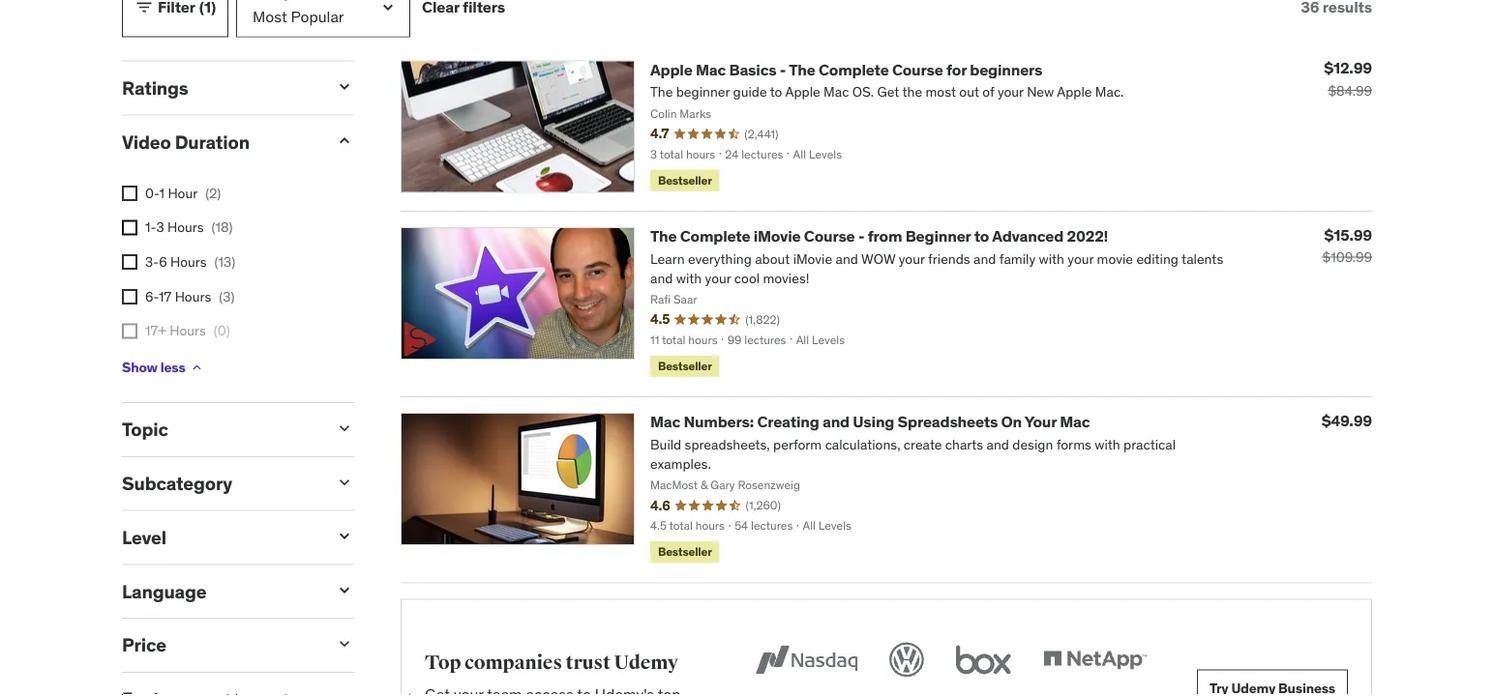 Task type: locate. For each thing, give the bounding box(es) containing it.
and
[[823, 412, 850, 432]]

xsmall image left 6-
[[122, 289, 137, 305]]

subcategory
[[122, 472, 232, 495]]

0 vertical spatial -
[[780, 59, 786, 79]]

the complete imovie course - from beginner to advanced 2022! link
[[650, 226, 1108, 246]]

-
[[780, 59, 786, 79], [858, 226, 865, 246]]

- right basics in the top of the page
[[780, 59, 786, 79]]

xsmall image
[[122, 186, 137, 201], [122, 255, 137, 270], [122, 324, 137, 339]]

1 horizontal spatial complete
[[819, 59, 889, 79]]

topic
[[122, 418, 168, 441]]

less
[[160, 359, 185, 376]]

small image for subcategory
[[335, 473, 354, 492]]

2 vertical spatial small image
[[335, 527, 354, 546]]

0 vertical spatial xsmall image
[[122, 220, 137, 236]]

1 vertical spatial complete
[[680, 226, 750, 246]]

hours right "3"
[[167, 219, 204, 236]]

$15.99
[[1324, 225, 1372, 245]]

apple
[[650, 59, 693, 79]]

to
[[974, 226, 989, 246]]

2 xsmall image from the top
[[122, 255, 137, 270]]

$12.99 $84.99
[[1324, 58, 1372, 99]]

1 vertical spatial xsmall image
[[122, 289, 137, 305]]

xsmall image left 17+
[[122, 324, 137, 339]]

0 vertical spatial xsmall image
[[122, 186, 137, 201]]

6-17 hours (3)
[[145, 288, 235, 305]]

beginners
[[970, 59, 1043, 79]]

2 vertical spatial xsmall image
[[122, 324, 137, 339]]

mac right the your
[[1060, 412, 1090, 432]]

- left 'from'
[[858, 226, 865, 246]]

xsmall image left 0-
[[122, 186, 137, 201]]

3-
[[145, 253, 159, 271]]

your
[[1025, 412, 1057, 432]]

0 vertical spatial small image
[[335, 77, 354, 96]]

1 horizontal spatial mac
[[696, 59, 726, 79]]

small image for ratings
[[335, 77, 354, 96]]

1 vertical spatial small image
[[335, 131, 354, 150]]

on
[[1001, 412, 1022, 432]]

0 horizontal spatial -
[[780, 59, 786, 79]]

status
[[1301, 0, 1372, 16]]

mac left numbers:
[[650, 412, 680, 432]]

small image
[[135, 0, 154, 17], [335, 419, 354, 438], [335, 473, 354, 492], [335, 581, 354, 600], [335, 635, 354, 654]]

hours right the 6
[[170, 253, 207, 271]]

2022!
[[1067, 226, 1108, 246]]

video duration button
[[122, 130, 319, 153]]

3 small image from the top
[[335, 527, 354, 546]]

small image for language
[[335, 581, 354, 600]]

$109.99
[[1322, 249, 1372, 266]]

2 small image from the top
[[335, 131, 354, 150]]

xsmall image left the 3-
[[122, 255, 137, 270]]

6-
[[145, 288, 159, 305]]

2 vertical spatial xsmall image
[[189, 360, 205, 376]]

course right imovie on the right
[[804, 226, 855, 246]]

hours for 6-17 hours
[[175, 288, 211, 305]]

top
[[425, 652, 461, 676]]

the
[[789, 59, 815, 79], [650, 226, 677, 246]]

nasdaq image
[[751, 639, 862, 682]]

0-
[[145, 184, 159, 202]]

complete
[[819, 59, 889, 79], [680, 226, 750, 246]]

6
[[159, 253, 167, 271]]

0 horizontal spatial complete
[[680, 226, 750, 246]]

hours right the 17
[[175, 288, 211, 305]]

basics
[[729, 59, 777, 79]]

0 vertical spatial the
[[789, 59, 815, 79]]

xsmall image
[[122, 220, 137, 236], [122, 289, 137, 305], [189, 360, 205, 376]]

volkswagen image
[[886, 639, 928, 682]]

creating
[[757, 412, 819, 432]]

1 vertical spatial course
[[804, 226, 855, 246]]

course
[[892, 59, 943, 79], [804, 226, 855, 246]]

$84.99
[[1328, 82, 1372, 99]]

1 vertical spatial xsmall image
[[122, 255, 137, 270]]

0 horizontal spatial the
[[650, 226, 677, 246]]

price button
[[122, 634, 319, 657]]

mac right apple
[[696, 59, 726, 79]]

hours for 3-6 hours
[[170, 253, 207, 271]]

for
[[946, 59, 967, 79]]

xsmall image left 1-
[[122, 220, 137, 236]]

0 vertical spatial complete
[[819, 59, 889, 79]]

course left for
[[892, 59, 943, 79]]

$49.99
[[1322, 411, 1372, 431]]

hours
[[167, 219, 204, 236], [170, 253, 207, 271], [175, 288, 211, 305], [170, 322, 206, 340]]

hours for 1-3 hours
[[167, 219, 204, 236]]

small image
[[335, 77, 354, 96], [335, 131, 354, 150], [335, 527, 354, 546]]

17+ hours (0)
[[145, 322, 230, 340]]

1 xsmall image from the top
[[122, 186, 137, 201]]

(13)
[[214, 253, 235, 271]]

ratings button
[[122, 76, 319, 99]]

ratings
[[122, 76, 188, 99]]

udemy
[[614, 652, 678, 676]]

top companies trust udemy
[[425, 652, 678, 676]]

trust
[[566, 652, 611, 676]]

(0)
[[214, 322, 230, 340]]

xsmall image right less
[[189, 360, 205, 376]]

mac
[[696, 59, 726, 79], [650, 412, 680, 432], [1060, 412, 1090, 432]]

3
[[156, 219, 164, 236]]

beginner
[[905, 226, 971, 246]]

xsmall image for 3-
[[122, 255, 137, 270]]

1 horizontal spatial course
[[892, 59, 943, 79]]

0 horizontal spatial mac
[[650, 412, 680, 432]]

xsmall image inside show less button
[[189, 360, 205, 376]]

1 vertical spatial -
[[858, 226, 865, 246]]

1-
[[145, 219, 156, 236]]

show
[[122, 359, 158, 376]]

3 xsmall image from the top
[[122, 324, 137, 339]]

1 small image from the top
[[335, 77, 354, 96]]



Task type: describe. For each thing, give the bounding box(es) containing it.
show less
[[122, 359, 185, 376]]

xsmall image for 0-
[[122, 186, 137, 201]]

17+
[[145, 322, 166, 340]]

video duration
[[122, 130, 250, 153]]

level
[[122, 526, 166, 549]]

video
[[122, 130, 171, 153]]

$12.99
[[1324, 58, 1372, 78]]

small image for topic
[[335, 419, 354, 438]]

imovie
[[754, 226, 801, 246]]

hour
[[168, 184, 198, 202]]

numbers:
[[684, 412, 754, 432]]

small image for price
[[335, 635, 354, 654]]

companies
[[465, 652, 562, 676]]

from
[[868, 226, 902, 246]]

1 horizontal spatial the
[[789, 59, 815, 79]]

0-1 hour (2)
[[145, 184, 221, 202]]

subcategory button
[[122, 472, 319, 495]]

17
[[159, 288, 172, 305]]

3-6 hours (13)
[[145, 253, 235, 271]]

1
[[159, 184, 165, 202]]

hours right 17+
[[170, 322, 206, 340]]

price
[[122, 634, 166, 657]]

0 horizontal spatial course
[[804, 226, 855, 246]]

0 vertical spatial course
[[892, 59, 943, 79]]

spreadsheets
[[898, 412, 998, 432]]

the complete imovie course - from beginner to advanced 2022!
[[650, 226, 1108, 246]]

1-3 hours (18)
[[145, 219, 233, 236]]

1 horizontal spatial -
[[858, 226, 865, 246]]

topic button
[[122, 418, 319, 441]]

xsmall image for 17+
[[122, 324, 137, 339]]

apple mac basics - the complete course for beginners link
[[650, 59, 1043, 79]]

small image for video duration
[[335, 131, 354, 150]]

mac numbers: creating and using spreadsheets on your mac link
[[650, 412, 1090, 432]]

mac numbers: creating and using spreadsheets on your mac
[[650, 412, 1090, 432]]

show less button
[[122, 348, 205, 387]]

level button
[[122, 526, 319, 549]]

apple mac basics - the complete course for beginners
[[650, 59, 1043, 79]]

small image for level
[[335, 527, 354, 546]]

$15.99 $109.99
[[1322, 225, 1372, 266]]

2 horizontal spatial mac
[[1060, 412, 1090, 432]]

language button
[[122, 580, 319, 603]]

duration
[[175, 130, 250, 153]]

advanced
[[992, 226, 1064, 246]]

box image
[[951, 639, 1016, 682]]

using
[[853, 412, 894, 432]]

(18)
[[212, 219, 233, 236]]

1 vertical spatial the
[[650, 226, 677, 246]]

xsmall image for 1-
[[122, 220, 137, 236]]

language
[[122, 580, 206, 603]]

(2)
[[205, 184, 221, 202]]

netapp image
[[1039, 639, 1151, 682]]

xsmall image for 6-
[[122, 289, 137, 305]]

(3)
[[219, 288, 235, 305]]



Task type: vqa. For each thing, say whether or not it's contained in the screenshot.


